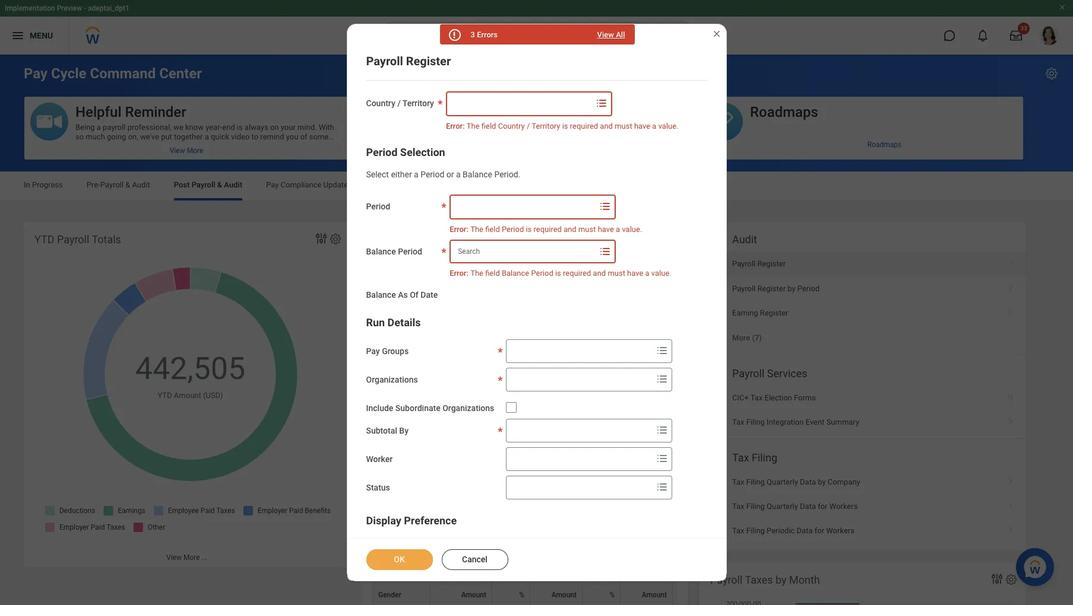 Task type: describe. For each thing, give the bounding box(es) containing it.
2 vertical spatial required
[[563, 269, 591, 278]]

Pay Groups field
[[507, 341, 653, 362]]

-
[[84, 4, 86, 12]]

command
[[90, 65, 156, 82]]

cycle
[[51, 65, 86, 82]]

payroll register dialog
[[347, 24, 727, 606]]

payroll register link
[[700, 252, 1026, 277]]

3 cell from the left
[[493, 604, 531, 606]]

tax filing integration event summary
[[733, 418, 860, 427]]

in progress
[[24, 181, 63, 190]]

groups
[[382, 347, 409, 356]]

amount for first amount popup button from the left
[[461, 592, 487, 600]]

6 cell from the left
[[621, 604, 673, 606]]

$2,298,837 button
[[414, 529, 450, 538]]

0 vertical spatial country
[[366, 99, 395, 108]]

1 horizontal spatial country
[[498, 122, 525, 131]]

by up earning register
[[788, 284, 796, 293]]

payroll compliance updates
[[413, 104, 592, 121]]

always inside being a payroll professional, we know year-end is always on your mind. with so much going on, we've put together a quick video to remind you of some important concepts to help keep your stress down!
[[245, 123, 268, 132]]

amount down display on the left
[[380, 529, 405, 538]]

being a payroll professional, we know year-end is always on your mind. with so much going on, we've put together a quick video to remind you of some important concepts to help keep your stress down!
[[75, 123, 334, 151]]

benefits
[[674, 572, 700, 580]]

list containing payroll register
[[700, 252, 1026, 351]]

help
[[153, 142, 168, 151]]

being
[[75, 123, 95, 132]]

Period field
[[451, 197, 597, 218]]

earnings button
[[431, 571, 530, 581]]

balance down balance period field
[[502, 269, 529, 278]]

quarterly for by
[[767, 478, 798, 487]]

0 horizontal spatial your
[[188, 142, 203, 151]]

tax filing quarterly data by company
[[733, 478, 861, 487]]

Organizations field
[[507, 369, 653, 391]]

1 vertical spatial /
[[527, 122, 530, 131]]

period inside 442,505 main content
[[798, 284, 820, 293]]

amount for 1st amount popup button from right
[[642, 592, 667, 600]]

adeptai_dpt1
[[88, 4, 129, 12]]

pay groups
[[366, 347, 409, 356]]

tax filing periodic data for workers
[[733, 527, 855, 536]]

preference
[[404, 515, 457, 528]]

filing for tax filing periodic data for workers
[[747, 527, 765, 536]]

services
[[767, 368, 808, 380]]

gender button
[[373, 571, 430, 604]]

quick
[[211, 132, 229, 141]]

payroll down concepts
[[100, 181, 124, 190]]

post
[[174, 181, 190, 190]]

0 vertical spatial to
[[252, 132, 259, 141]]

cic+
[[733, 394, 749, 403]]

tax filing quarterly data by company link
[[700, 470, 1026, 495]]

pay cycle command center
[[24, 65, 202, 82]]

compliance
[[474, 123, 514, 132]]

on,
[[128, 132, 138, 141]]

ok
[[394, 555, 405, 565]]

earning
[[733, 309, 758, 318]]

compliance for payroll
[[460, 104, 536, 121]]

keep
[[170, 142, 186, 151]]

0 horizontal spatial /
[[398, 99, 401, 108]]

data for tax filing periodic data for workers
[[797, 527, 813, 536]]

tax for tax filing quarterly data by company
[[733, 478, 745, 487]]

1 vertical spatial organizations
[[443, 404, 495, 413]]

the inside the latest payroll compliance updates can always be found by clicking the link below!
[[413, 123, 426, 132]]

run
[[366, 316, 385, 329]]

1 vertical spatial must
[[579, 225, 596, 234]]

& for post payroll & audit
[[217, 181, 222, 190]]

register for earning register link
[[760, 309, 789, 318]]

& for pre-payroll & audit
[[125, 181, 130, 190]]

you
[[286, 132, 299, 141]]

found
[[595, 123, 615, 132]]

pre-payroll & audit
[[87, 181, 150, 190]]

status
[[366, 484, 390, 493]]

helpful reminder
[[75, 104, 186, 121]]

2 % button from the left
[[583, 581, 620, 604]]

1 vertical spatial roadmaps
[[868, 141, 902, 149]]

together
[[174, 132, 203, 141]]

...
[[202, 554, 207, 563]]

1 vertical spatial to
[[145, 142, 152, 151]]

going
[[107, 132, 126, 141]]

exclamation image
[[450, 31, 459, 40]]

period down select
[[366, 202, 390, 212]]

payroll up "earning"
[[733, 284, 756, 293]]

1 vertical spatial required
[[534, 225, 562, 234]]

payroll inside dialog
[[366, 54, 403, 68]]

ytd inside 442,505 ytd amount (usd)
[[158, 391, 172, 400]]

payroll totals and percentages element
[[362, 222, 811, 606]]

period left or
[[421, 170, 445, 180]]

tax for tax filing
[[733, 452, 749, 464]]

tax inside "link"
[[751, 394, 763, 403]]

period selection button
[[366, 146, 445, 159]]

1 horizontal spatial territory
[[532, 122, 561, 131]]

configure this page image
[[1045, 67, 1059, 81]]

company
[[828, 478, 861, 487]]

period down balance period field
[[531, 269, 554, 278]]

chevron right image for tax filing quarterly data by company
[[1003, 474, 1019, 486]]

is down balance period field
[[555, 269, 561, 278]]

view all
[[597, 30, 625, 39]]

important
[[75, 142, 109, 151]]

payroll right benefits at the bottom right of page
[[711, 574, 743, 587]]

periodic
[[767, 527, 795, 536]]

1 vertical spatial have
[[598, 225, 614, 234]]

notifications large image
[[977, 30, 989, 42]]

in
[[24, 181, 30, 190]]

can
[[545, 123, 558, 132]]

2 vertical spatial value.
[[652, 269, 672, 278]]

% for second % popup button
[[610, 592, 615, 600]]

period selection group
[[366, 146, 707, 302]]

employer for employer paid taxes
[[542, 572, 572, 580]]

1 horizontal spatial your
[[281, 123, 296, 132]]

cancel
[[462, 555, 488, 565]]

percentages
[[460, 233, 519, 246]]

ok button
[[366, 550, 433, 571]]

3
[[471, 30, 475, 39]]

payroll up balance period
[[373, 233, 405, 246]]

payroll up cic+
[[733, 368, 765, 380]]

payroll up latest
[[413, 104, 457, 121]]

1 horizontal spatial taxes
[[745, 574, 773, 587]]

election
[[765, 394, 792, 403]]

payroll register list item
[[700, 252, 1026, 277]]

much
[[86, 132, 105, 141]]

list for filing
[[700, 470, 1026, 544]]

chevron right image for payroll register by period
[[1003, 280, 1019, 292]]

prompts image for worker
[[656, 452, 670, 467]]

% for 1st % popup button
[[519, 592, 525, 600]]

Worker field
[[507, 449, 653, 471]]

close view compensation review calculation table image
[[712, 29, 722, 39]]

either
[[391, 170, 412, 180]]

for for quarterly
[[818, 503, 828, 512]]

0 vertical spatial organizations
[[366, 375, 418, 385]]

prompts image for pay groups
[[656, 344, 670, 358]]

of
[[300, 132, 307, 141]]

more
[[184, 554, 200, 563]]

balance period
[[366, 247, 422, 256]]

roadmaps link
[[699, 136, 1024, 154]]

100.0% button
[[394, 547, 419, 556]]

error: the field country / territory is required and must have a value.
[[446, 122, 679, 131]]

year-
[[206, 123, 222, 132]]

of
[[410, 290, 419, 300]]

inbox large image
[[1011, 30, 1022, 42]]

7 cell from the left
[[673, 604, 706, 606]]

event
[[806, 418, 825, 427]]

updates for pay compliance updates
[[324, 181, 352, 190]]

cancel button
[[442, 550, 508, 571]]

balance as of date
[[366, 290, 438, 300]]

payroll for payroll
[[449, 123, 472, 132]]

run details button
[[366, 316, 421, 329]]

filing for tax filing quarterly data for workers
[[747, 503, 765, 512]]

pay for pay groups
[[366, 347, 380, 356]]

roadmaps inside 'button'
[[750, 104, 819, 121]]

updates for payroll compliance updates
[[540, 104, 592, 121]]

period up select
[[366, 146, 398, 159]]

taxes inside popup button
[[590, 572, 608, 580]]

link
[[668, 123, 680, 132]]

0 vertical spatial must
[[615, 122, 633, 131]]

end
[[222, 123, 235, 132]]

preview
[[57, 4, 82, 12]]

by inside the latest payroll compliance updates can always be found by clicking the link below!
[[617, 123, 625, 132]]

ext link image
[[1007, 390, 1019, 401]]

selection
[[400, 146, 445, 159]]

pay for pay cycle command center
[[24, 65, 48, 82]]

gender
[[378, 592, 401, 600]]

include subordinate organizations
[[366, 404, 495, 413]]

the for balance period
[[471, 269, 484, 278]]

profile logan mcneil element
[[1033, 23, 1066, 49]]

3 row from the top
[[373, 604, 811, 606]]

row containing earnings
[[373, 571, 811, 604]]

payroll services
[[733, 368, 808, 380]]

subtotal by
[[366, 427, 409, 436]]

filing for tax filing integration event summary
[[747, 418, 765, 427]]

0 vertical spatial value.
[[659, 122, 679, 131]]

filing for tax filing quarterly data by company
[[747, 478, 765, 487]]

run details
[[366, 316, 421, 329]]

ytd payroll totals element
[[24, 222, 350, 568]]

100.0%
[[394, 547, 417, 556]]

field for select either a period or a balance period.
[[485, 225, 500, 234]]

442,505 ytd amount (usd)
[[135, 351, 245, 400]]

data for tax filing quarterly data by company
[[800, 478, 816, 487]]

payroll taxes by month element
[[700, 563, 1026, 606]]

tax filing integration event summary link
[[700, 411, 1026, 435]]

list for services
[[700, 386, 1026, 435]]

3 amount button from the left
[[621, 581, 673, 604]]

payroll for helpful
[[103, 123, 126, 132]]

442,505 main content
[[0, 55, 1074, 606]]

amount inside 442,505 ytd amount (usd)
[[174, 391, 201, 400]]

option group inside display preference group
[[492, 539, 544, 581]]

run details group
[[366, 316, 707, 501]]

1 vertical spatial value.
[[622, 225, 642, 234]]

include
[[366, 404, 394, 413]]

1 totals from the left
[[92, 233, 121, 246]]

error: for either
[[450, 225, 469, 234]]



Task type: vqa. For each thing, say whether or not it's contained in the screenshot.
2nd chevron down small image from the right
no



Task type: locate. For each thing, give the bounding box(es) containing it.
pay compliance updates
[[266, 181, 352, 190]]

0 horizontal spatial paid
[[574, 572, 588, 580]]

option group
[[492, 539, 544, 581]]

2 always from the left
[[559, 123, 583, 132]]

pay inside run details group
[[366, 347, 380, 356]]

0 horizontal spatial view
[[166, 554, 182, 563]]

organizations right 'subordinate'
[[443, 404, 495, 413]]

earning register link
[[700, 301, 1026, 326]]

prompts image inside the period selection group
[[598, 245, 613, 259]]

to
[[252, 132, 259, 141], [145, 142, 152, 151]]

audit down down!
[[224, 181, 242, 190]]

the up below!
[[413, 123, 426, 132]]

for down tax filing quarterly data by company at the right bottom of the page
[[818, 503, 828, 512]]

filing for tax filing
[[752, 452, 778, 464]]

workers down company
[[830, 503, 858, 512]]

1 vertical spatial menu group image
[[711, 365, 727, 381]]

audit left post
[[132, 181, 150, 190]]

cell
[[373, 604, 431, 606], [431, 604, 493, 606], [493, 604, 531, 606], [531, 604, 583, 606], [583, 604, 621, 606], [621, 604, 673, 606], [673, 604, 706, 606]]

1 horizontal spatial prompts image
[[656, 481, 670, 495]]

1 employer from the left
[[542, 572, 572, 580]]

always left be
[[559, 123, 583, 132]]

2 cell from the left
[[431, 604, 493, 606]]

prompts image for organizations
[[656, 372, 670, 387]]

below!
[[413, 132, 435, 141]]

prompts image inside the period selection group
[[598, 200, 613, 214]]

1 vertical spatial for
[[815, 527, 825, 536]]

data right periodic
[[797, 527, 813, 536]]

data inside 'link'
[[800, 478, 816, 487]]

0 vertical spatial required
[[570, 122, 598, 131]]

updates up error: the field country / territory is required and must have a value.
[[540, 104, 592, 121]]

updates down some
[[324, 181, 352, 190]]

your
[[281, 123, 296, 132], [188, 142, 203, 151]]

view for view all
[[597, 30, 614, 39]]

chevron right image for tax filing quarterly data for workers
[[1003, 498, 1019, 510]]

always inside the latest payroll compliance updates can always be found by clicking the link below!
[[559, 123, 583, 132]]

error: down or
[[450, 225, 469, 234]]

1 vertical spatial list
[[700, 386, 1026, 435]]

1 % button from the left
[[493, 581, 530, 604]]

Subtotal By field
[[507, 421, 653, 442]]

your up the 'you'
[[281, 123, 296, 132]]

amount button down earnings popup button
[[431, 581, 492, 604]]

display preference button
[[366, 515, 457, 528]]

is
[[562, 122, 568, 131], [237, 123, 243, 132], [526, 225, 532, 234], [555, 269, 561, 278]]

error: left compliance
[[446, 122, 465, 131]]

2 vertical spatial chevron right image
[[1003, 414, 1019, 426]]

1 horizontal spatial &
[[217, 181, 222, 190]]

0 horizontal spatial payroll register
[[366, 54, 451, 68]]

amount left (usd)
[[174, 391, 201, 400]]

2 employer from the left
[[626, 572, 656, 580]]

% left ok
[[380, 547, 385, 556]]

and inside 442,505 main content
[[439, 233, 457, 246]]

employer for employer paid benefits
[[626, 572, 656, 580]]

Status field
[[507, 478, 653, 499]]

2 quarterly from the top
[[767, 503, 798, 512]]

Balance Period field
[[451, 241, 597, 262]]

chevron right image
[[1003, 280, 1019, 292], [1003, 474, 1019, 486], [1003, 498, 1019, 510], [1003, 523, 1019, 535]]

register for payroll register link
[[758, 260, 786, 269]]

compliance for pay
[[281, 181, 322, 190]]

latest
[[428, 123, 447, 132]]

% down employer paid taxes popup button
[[610, 592, 615, 600]]

1 horizontal spatial organizations
[[443, 404, 495, 413]]

payroll up going
[[103, 123, 126, 132]]

professional,
[[128, 123, 172, 132]]

register up earning register
[[758, 284, 786, 293]]

data up tax filing quarterly data for workers at the bottom right of page
[[800, 478, 816, 487]]

0 vertical spatial updates
[[540, 104, 592, 121]]

integration
[[767, 418, 804, 427]]

field for payroll register
[[482, 122, 496, 131]]

amount for 2nd amount popup button from the left
[[552, 592, 577, 600]]

0 vertical spatial pay
[[24, 65, 48, 82]]

field down the payroll compliance updates
[[482, 122, 496, 131]]

1 vertical spatial your
[[188, 142, 203, 151]]

down!
[[228, 142, 249, 151]]

balance up balance as of date
[[366, 247, 396, 256]]

0 vertical spatial /
[[398, 99, 401, 108]]

employer paid benefits
[[626, 572, 700, 580]]

put
[[161, 132, 172, 141]]

0 vertical spatial workers
[[830, 503, 858, 512]]

2 vertical spatial have
[[627, 269, 644, 278]]

tax filing
[[733, 452, 778, 464]]

0 horizontal spatial &
[[125, 181, 130, 190]]

0 vertical spatial ytd
[[34, 233, 54, 246]]

balance left as
[[366, 290, 396, 300]]

paid for taxes
[[574, 572, 588, 580]]

payroll register inside list item
[[733, 260, 786, 269]]

payroll register up country / territory
[[366, 54, 451, 68]]

chevron right image inside tax filing quarterly data for workers link
[[1003, 498, 1019, 510]]

pay inside tab list
[[266, 181, 279, 190]]

0 horizontal spatial roadmaps
[[750, 104, 819, 121]]

prompts image for period field
[[598, 200, 613, 214]]

compliance down of
[[281, 181, 322, 190]]

employer paid taxes button
[[531, 571, 620, 581]]

2 list from the top
[[700, 386, 1026, 435]]

on
[[270, 123, 279, 132]]

filing left periodic
[[747, 527, 765, 536]]

tab list inside 442,505 main content
[[12, 172, 1062, 201]]

amount down earnings popup button
[[461, 592, 487, 600]]

0 horizontal spatial % button
[[493, 581, 530, 604]]

month
[[790, 574, 820, 587]]

is inside being a payroll professional, we know year-end is always on your mind. with so much going on, we've put together a quick video to remind you of some important concepts to help keep your stress down!
[[237, 123, 243, 132]]

1 row from the top
[[373, 571, 811, 604]]

0 horizontal spatial audit
[[132, 181, 150, 190]]

chevron right image inside payroll register by period link
[[1003, 280, 1019, 292]]

tax filing quarterly data for workers
[[733, 503, 858, 512]]

1 vertical spatial chevron right image
[[1003, 305, 1019, 317]]

have
[[634, 122, 651, 131], [598, 225, 614, 234], [627, 269, 644, 278]]

payroll register up the payroll register by period
[[733, 260, 786, 269]]

1 horizontal spatial employer
[[626, 572, 656, 580]]

totals down pre-payroll & audit
[[92, 233, 121, 246]]

/ left 'can'
[[527, 122, 530, 131]]

0 vertical spatial field
[[482, 122, 496, 131]]

is up balance period field
[[526, 225, 532, 234]]

subtotal
[[366, 427, 397, 436]]

quarterly up tax filing quarterly data for workers at the bottom right of page
[[767, 478, 798, 487]]

tax inside 'link'
[[733, 478, 745, 487]]

compliance
[[460, 104, 536, 121], [281, 181, 322, 190]]

1 vertical spatial ytd
[[158, 391, 172, 400]]

chevron right image for tax filing integration event summary
[[1003, 414, 1019, 426]]

3 list from the top
[[700, 470, 1026, 544]]

1 horizontal spatial totals
[[407, 233, 437, 246]]

1 horizontal spatial compliance
[[460, 104, 536, 121]]

0 horizontal spatial organizations
[[366, 375, 418, 385]]

chevron right image inside tax filing quarterly data by company 'link'
[[1003, 474, 1019, 486]]

5 cell from the left
[[583, 604, 621, 606]]

0 horizontal spatial to
[[145, 142, 152, 151]]

1 vertical spatial field
[[485, 225, 500, 234]]

2 menu group image from the top
[[711, 365, 727, 381]]

2 totals from the left
[[407, 233, 437, 246]]

4 chevron right image from the top
[[1003, 523, 1019, 535]]

for down tax filing quarterly data for workers at the bottom right of page
[[815, 527, 825, 536]]

1 horizontal spatial always
[[559, 123, 583, 132]]

we
[[174, 123, 183, 132]]

clicking
[[627, 123, 653, 132]]

the for country / territory
[[467, 122, 480, 131]]

prompts image for subtotal by
[[656, 424, 670, 438]]

0 horizontal spatial amount button
[[431, 581, 492, 604]]

country / territory
[[366, 99, 434, 108]]

2 payroll from the left
[[449, 123, 472, 132]]

pay left 'groups'
[[366, 347, 380, 356]]

chevron right image
[[1003, 256, 1019, 267], [1003, 305, 1019, 317], [1003, 414, 1019, 426]]

ytd down 442,505
[[158, 391, 172, 400]]

2 horizontal spatial amount button
[[621, 581, 673, 604]]

tab list
[[12, 172, 1062, 201]]

paid
[[574, 572, 588, 580], [658, 572, 672, 580]]

pay down remind
[[266, 181, 279, 190]]

organizations down 'groups'
[[366, 375, 418, 385]]

workers for tax filing periodic data for workers
[[827, 527, 855, 536]]

payroll register inside dialog
[[366, 54, 451, 68]]

pay for pay compliance updates
[[266, 181, 279, 190]]

be
[[585, 123, 593, 132]]

1 horizontal spatial roadmaps
[[868, 141, 902, 149]]

chevron right image for earning register
[[1003, 305, 1019, 317]]

payroll register by period
[[733, 284, 820, 293]]

chevron right image inside earning register link
[[1003, 305, 1019, 317]]

know
[[185, 123, 204, 132]]

0 horizontal spatial ytd
[[34, 233, 54, 246]]

1 paid from the left
[[574, 572, 588, 580]]

is right 'can'
[[562, 122, 568, 131]]

by right found
[[617, 123, 625, 132]]

Country / Territory field
[[447, 93, 593, 115]]

data down tax filing quarterly data by company at the right bottom of the page
[[800, 503, 816, 512]]

0 vertical spatial error:
[[446, 122, 465, 131]]

2 vertical spatial field
[[485, 269, 500, 278]]

chevron right image for tax filing periodic data for workers
[[1003, 523, 1019, 535]]

some
[[309, 132, 329, 141]]

3 chevron right image from the top
[[1003, 498, 1019, 510]]

view more ...
[[166, 554, 207, 563]]

2 chevron right image from the top
[[1003, 474, 1019, 486]]

1 vertical spatial territory
[[532, 122, 561, 131]]

1 vertical spatial data
[[800, 503, 816, 512]]

1 quarterly from the top
[[767, 478, 798, 487]]

summary
[[827, 418, 860, 427]]

errors
[[477, 30, 498, 39]]

1 vertical spatial prompts image
[[656, 481, 670, 495]]

period
[[366, 146, 398, 159], [421, 170, 445, 180], [366, 202, 390, 212], [502, 225, 524, 234], [398, 247, 422, 256], [531, 269, 554, 278], [798, 284, 820, 293]]

display preference group
[[366, 515, 707, 606]]

3 chevron right image from the top
[[1003, 414, 1019, 426]]

payroll taxes by month
[[711, 574, 820, 587]]

1 vertical spatial view
[[166, 554, 182, 563]]

territory up latest
[[403, 99, 434, 108]]

register inside list item
[[758, 260, 786, 269]]

implementation preview -   adeptai_dpt1 banner
[[0, 0, 1074, 55]]

menu group image for payroll services
[[711, 365, 727, 381]]

required up balance period field
[[534, 225, 562, 234]]

as
[[398, 290, 408, 300]]

menu group image for audit
[[711, 231, 727, 247]]

1 payroll from the left
[[103, 123, 126, 132]]

2 chevron right image from the top
[[1003, 305, 1019, 317]]

0 vertical spatial have
[[634, 122, 651, 131]]

progress
[[32, 181, 63, 190]]

2 amount button from the left
[[531, 581, 582, 604]]

cic+ tax election forms
[[733, 394, 816, 403]]

ytd payroll totals
[[34, 233, 121, 246]]

prompts image inside run details group
[[656, 481, 670, 495]]

video
[[231, 132, 250, 141]]

view left all
[[597, 30, 614, 39]]

register for payroll register by period link
[[758, 284, 786, 293]]

chevron right image for payroll register
[[1003, 256, 1019, 267]]

must
[[615, 122, 633, 131], [579, 225, 596, 234], [608, 269, 626, 278]]

close environment banner image
[[1059, 4, 1066, 11]]

1 vertical spatial pay
[[266, 181, 279, 190]]

view for view more ...
[[166, 554, 182, 563]]

list
[[700, 252, 1026, 351], [700, 386, 1026, 435], [700, 470, 1026, 544]]

by
[[399, 427, 409, 436]]

chevron right image inside tax filing integration event summary link
[[1003, 414, 1019, 426]]

menu group image
[[711, 231, 727, 247], [711, 365, 727, 381]]

field up balance period field
[[485, 225, 500, 234]]

payroll up the payroll register by period
[[733, 260, 756, 269]]

audit for post payroll & audit
[[224, 181, 242, 190]]

balance right or
[[463, 170, 492, 180]]

1 & from the left
[[125, 181, 130, 190]]

paid for benefits
[[658, 572, 672, 580]]

prompts image
[[598, 200, 613, 214], [656, 481, 670, 495]]

error: for register
[[446, 122, 465, 131]]

list containing cic+ tax election forms
[[700, 386, 1026, 435]]

payroll right latest
[[449, 123, 472, 132]]

2 & from the left
[[217, 181, 222, 190]]

tax for tax filing quarterly data for workers
[[733, 503, 745, 512]]

2 vertical spatial list
[[700, 470, 1026, 544]]

or
[[447, 170, 454, 180]]

country down the payroll compliance updates
[[498, 122, 525, 131]]

1 vertical spatial country
[[498, 122, 525, 131]]

display
[[366, 515, 401, 528]]

1 horizontal spatial audit
[[224, 181, 242, 190]]

payroll down pre-
[[57, 233, 89, 246]]

1 always from the left
[[245, 123, 268, 132]]

country
[[366, 99, 395, 108], [498, 122, 525, 131]]

& right post
[[217, 181, 222, 190]]

mind.
[[298, 123, 317, 132]]

list containing tax filing quarterly data by company
[[700, 470, 1026, 544]]

2 paid from the left
[[658, 572, 672, 580]]

payroll register by period link
[[700, 277, 1026, 301]]

the latest payroll compliance updates can always be found by clicking the link below!
[[413, 123, 680, 141]]

workers down tax filing quarterly data for workers link
[[827, 527, 855, 536]]

1 menu group image from the top
[[711, 231, 727, 247]]

updates inside tab list
[[324, 181, 352, 190]]

for for periodic
[[815, 527, 825, 536]]

prompts image
[[595, 96, 609, 111], [598, 245, 613, 259], [656, 344, 670, 358], [656, 372, 670, 387], [656, 424, 670, 438], [656, 452, 670, 467]]

period down payroll totals and percentages
[[398, 247, 422, 256]]

row
[[373, 571, 811, 604], [373, 581, 811, 604], [373, 604, 811, 606]]

tab list containing in progress
[[12, 172, 1062, 201]]

worker
[[366, 455, 393, 465]]

data for tax filing quarterly data for workers
[[800, 503, 816, 512]]

amount down employer paid benefits
[[642, 592, 667, 600]]

filing down tax filing
[[747, 478, 765, 487]]

2 row from the top
[[373, 581, 811, 604]]

view left more
[[166, 554, 182, 563]]

prompts image for status field
[[656, 481, 670, 495]]

2 vertical spatial data
[[797, 527, 813, 536]]

1 horizontal spatial pay
[[266, 181, 279, 190]]

2 horizontal spatial audit
[[733, 233, 757, 246]]

1 chevron right image from the top
[[1003, 280, 1019, 292]]

all
[[616, 30, 625, 39]]

required down 'error: the field period is required and must have a value.'
[[563, 269, 591, 278]]

1 horizontal spatial ytd
[[158, 391, 172, 400]]

0 vertical spatial quarterly
[[767, 478, 798, 487]]

1 cell from the left
[[373, 604, 431, 606]]

quarterly for for
[[767, 503, 798, 512]]

updates
[[515, 123, 543, 132]]

0 vertical spatial for
[[818, 503, 828, 512]]

4 cell from the left
[[531, 604, 583, 606]]

required right 'can'
[[570, 122, 598, 131]]

error: the field balance period is required and must have a value.
[[450, 269, 672, 278]]

1 vertical spatial payroll register
[[733, 260, 786, 269]]

view more ... link
[[24, 548, 350, 568]]

to down we've
[[145, 142, 152, 151]]

0 vertical spatial territory
[[403, 99, 434, 108]]

register down exclamation image
[[406, 54, 451, 68]]

0 vertical spatial compliance
[[460, 104, 536, 121]]

% button down employer paid taxes popup button
[[583, 581, 620, 604]]

% button down 'earnings'
[[493, 581, 530, 604]]

payroll register
[[366, 54, 451, 68], [733, 260, 786, 269]]

roadmaps button
[[699, 97, 1024, 142]]

ytd down in progress
[[34, 233, 54, 246]]

filing up tax filing quarterly data by company at the right bottom of the page
[[752, 452, 778, 464]]

view inside payroll register dialog
[[597, 30, 614, 39]]

helpful
[[75, 104, 122, 121]]

by left company
[[818, 478, 826, 487]]

the for period
[[471, 225, 484, 234]]

1 vertical spatial quarterly
[[767, 503, 798, 512]]

1 horizontal spatial payroll
[[449, 123, 472, 132]]

stress
[[205, 142, 226, 151]]

filing down cic+
[[747, 418, 765, 427]]

amount button down employer paid taxes popup button
[[531, 581, 582, 604]]

payroll up country / territory
[[366, 54, 403, 68]]

filing inside 'link'
[[747, 478, 765, 487]]

payroll inside being a payroll professional, we know year-end is always on your mind. with so much going on, we've put together a quick video to remind you of some important concepts to help keep your stress down!
[[103, 123, 126, 132]]

we've
[[140, 132, 159, 141]]

the down the payroll compliance updates
[[467, 122, 480, 131]]

tax for tax filing integration event summary
[[733, 418, 745, 427]]

audit for pre-payroll & audit
[[132, 181, 150, 190]]

chevron right image inside tax filing periodic data for workers link
[[1003, 523, 1019, 535]]

field
[[482, 122, 496, 131], [485, 225, 500, 234], [485, 269, 500, 278]]

0 vertical spatial list
[[700, 252, 1026, 351]]

amount button down employer paid benefits
[[621, 581, 673, 604]]

0 horizontal spatial country
[[366, 99, 395, 108]]

1 vertical spatial error:
[[450, 225, 469, 234]]

payroll inside list item
[[733, 260, 756, 269]]

the down percentages
[[471, 269, 484, 278]]

chevron right image inside payroll register link
[[1003, 256, 1019, 267]]

employer paid taxes
[[542, 572, 608, 580]]

register inside dialog
[[406, 54, 451, 68]]

1 list from the top
[[700, 252, 1026, 351]]

tax for tax filing periodic data for workers
[[733, 527, 745, 536]]

workers for tax filing quarterly data for workers
[[830, 503, 858, 512]]

error: down payroll totals and percentages
[[450, 269, 469, 278]]

compliance inside tab list
[[281, 181, 322, 190]]

field down percentages
[[485, 269, 500, 278]]

compliance up compliance
[[460, 104, 536, 121]]

quarterly inside 'link'
[[767, 478, 798, 487]]

pre-
[[87, 181, 100, 190]]

0 horizontal spatial %
[[380, 547, 385, 556]]

by left 'month'
[[776, 574, 787, 587]]

implementation
[[5, 4, 55, 12]]

subordinate
[[396, 404, 441, 413]]

territory down country / territory field
[[532, 122, 561, 131]]

tax
[[751, 394, 763, 403], [733, 418, 745, 427], [733, 452, 749, 464], [733, 478, 745, 487], [733, 503, 745, 512], [733, 527, 745, 536]]

0 horizontal spatial totals
[[92, 233, 121, 246]]

0 vertical spatial chevron right image
[[1003, 256, 1019, 267]]

view inside ytd payroll totals element
[[166, 554, 182, 563]]

0 horizontal spatial employer
[[542, 572, 572, 580]]

1 vertical spatial updates
[[324, 181, 352, 190]]

menu group image
[[711, 449, 727, 465]]

2 vertical spatial error:
[[450, 269, 469, 278]]

payroll right post
[[192, 181, 215, 190]]

audit
[[132, 181, 150, 190], [224, 181, 242, 190], [733, 233, 757, 246]]

& right pre-
[[125, 181, 130, 190]]

period up balance period field
[[502, 225, 524, 234]]

1 amount button from the left
[[431, 581, 492, 604]]

1 horizontal spatial updates
[[540, 104, 592, 121]]

to right video
[[252, 132, 259, 141]]

filing up tax filing periodic data for workers
[[747, 503, 765, 512]]

1 vertical spatial workers
[[827, 527, 855, 536]]

audit up the payroll register by period
[[733, 233, 757, 246]]

remind
[[260, 132, 284, 141]]

payroll inside the latest payroll compliance updates can always be found by clicking the link below!
[[449, 123, 472, 132]]

0 horizontal spatial pay
[[24, 65, 48, 82]]

0 vertical spatial menu group image
[[711, 231, 727, 247]]

register down the payroll register by period
[[760, 309, 789, 318]]

1 horizontal spatial view
[[597, 30, 614, 39]]

period down payroll register list item
[[798, 284, 820, 293]]

a
[[653, 122, 657, 131], [97, 123, 101, 132], [205, 132, 209, 141], [414, 170, 419, 180], [456, 170, 461, 180], [616, 225, 620, 234], [646, 269, 650, 278]]

1 horizontal spatial % button
[[583, 581, 620, 604]]

always
[[245, 123, 268, 132], [559, 123, 583, 132]]

always left on
[[245, 123, 268, 132]]

0 vertical spatial your
[[281, 123, 296, 132]]

pay left cycle in the left top of the page
[[24, 65, 48, 82]]

1 chevron right image from the top
[[1003, 256, 1019, 267]]

totals up balance period
[[407, 233, 437, 246]]

by inside 'link'
[[818, 478, 826, 487]]

balance
[[463, 170, 492, 180], [366, 247, 396, 256], [502, 269, 529, 278], [366, 290, 396, 300]]

1 horizontal spatial payroll register
[[733, 260, 786, 269]]

0 horizontal spatial prompts image
[[598, 200, 613, 214]]

0 horizontal spatial always
[[245, 123, 268, 132]]

row containing amount
[[373, 581, 811, 604]]

1 vertical spatial compliance
[[281, 181, 322, 190]]

your down together
[[188, 142, 203, 151]]

2 horizontal spatial pay
[[366, 347, 380, 356]]

0 horizontal spatial payroll
[[103, 123, 126, 132]]

the up balance period field
[[471, 225, 484, 234]]

2 vertical spatial must
[[608, 269, 626, 278]]

$2,298,837
[[414, 529, 449, 538]]

1 horizontal spatial amount button
[[531, 581, 582, 604]]

0 horizontal spatial updates
[[324, 181, 352, 190]]

register up the payroll register by period
[[758, 260, 786, 269]]

0 vertical spatial roadmaps
[[750, 104, 819, 121]]



